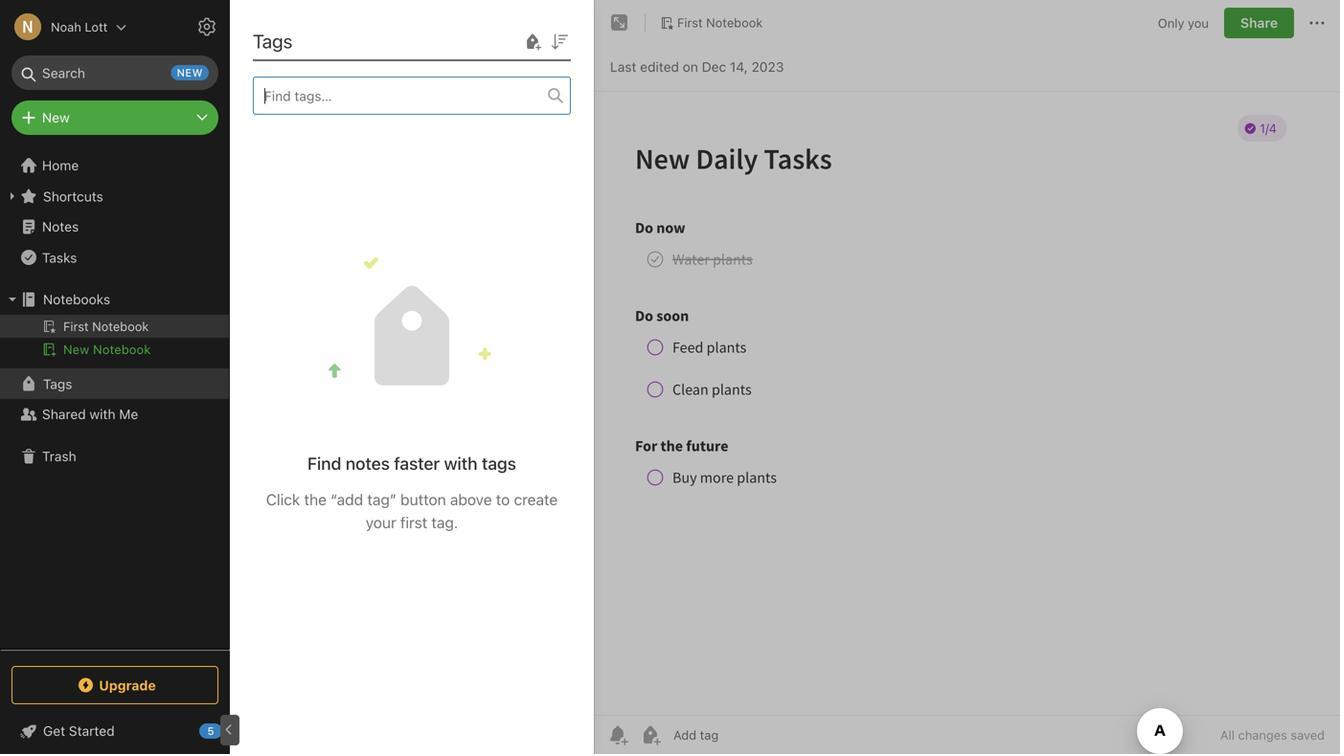 Task type: locate. For each thing, give the bounding box(es) containing it.
dec
[[702, 59, 726, 75]]

new
[[177, 67, 203, 79]]

tasks right daily
[[321, 110, 357, 125]]

notebook up tags button
[[93, 342, 151, 357]]

2 horizontal spatial notebook
[[706, 15, 763, 30]]

1 horizontal spatial first notebook
[[677, 15, 763, 30]]

create new tag image
[[521, 30, 544, 53]]

0 vertical spatial with
[[90, 407, 115, 422]]

with inside tree
[[90, 407, 115, 422]]

new down notebooks
[[63, 342, 89, 357]]

notebook inside note window element
[[706, 15, 763, 30]]

upgrade button
[[11, 667, 218, 705]]

new up the "home"
[[42, 110, 70, 125]]

notes
[[42, 219, 79, 235]]

1 horizontal spatial notebook
[[320, 19, 407, 42]]

Note Editor text field
[[595, 92, 1340, 716]]

0 horizontal spatial first notebook
[[276, 19, 407, 42]]

only
[[1158, 16, 1184, 30]]

first notebook up note
[[276, 19, 407, 42]]

0 horizontal spatial first
[[276, 19, 315, 42]]

first inside button
[[677, 15, 703, 30]]

shared
[[42, 407, 86, 422]]

new notebook
[[63, 342, 151, 357]]

tree
[[0, 150, 230, 649]]

0 horizontal spatial notebook
[[93, 342, 151, 357]]

new notebook group
[[0, 315, 229, 369]]

tags up the 'shared'
[[43, 376, 72, 392]]

notebook inside 'group'
[[93, 342, 151, 357]]

0 vertical spatial tags
[[253, 30, 292, 52]]

new for new
[[42, 110, 70, 125]]

Help and Learning task checklist field
[[0, 716, 230, 747]]

first notebook
[[677, 15, 763, 30], [276, 19, 407, 42]]

new inside note list element
[[255, 110, 283, 125]]

tags
[[253, 30, 292, 52], [43, 376, 72, 392]]

first notebook inside first notebook button
[[677, 15, 763, 30]]

home link
[[0, 150, 230, 181]]

notebook
[[706, 15, 763, 30], [320, 19, 407, 42], [93, 342, 151, 357]]

add tag image
[[639, 724, 662, 747]]

2023
[[751, 59, 784, 75]]

settings image
[[195, 15, 218, 38]]

1 vertical spatial tags
[[43, 376, 72, 392]]

share button
[[1224, 8, 1294, 38]]

home
[[42, 158, 79, 173]]

0 horizontal spatial with
[[90, 407, 115, 422]]

me
[[119, 407, 138, 422]]

first notebook up dec
[[677, 15, 763, 30]]

with up above
[[444, 454, 478, 474]]

Account field
[[0, 8, 127, 46]]

notebook up the find tags… text field
[[320, 19, 407, 42]]

notebook inside note list element
[[320, 19, 407, 42]]

1 horizontal spatial first
[[677, 15, 703, 30]]

new for new daily tasks
[[255, 110, 283, 125]]

sort options image
[[548, 30, 571, 53]]

tasks down notes on the left top
[[42, 250, 77, 266]]

1 horizontal spatial tasks
[[321, 110, 357, 125]]

cell
[[0, 315, 229, 338]]

trash
[[42, 449, 76, 465]]

0 vertical spatial tasks
[[321, 110, 357, 125]]

notebook up 14,
[[706, 15, 763, 30]]

on
[[683, 59, 698, 75]]

first notebook button
[[653, 10, 769, 36]]

0 horizontal spatial tasks
[[42, 250, 77, 266]]

1 vertical spatial with
[[444, 454, 478, 474]]

to
[[496, 491, 510, 509]]

last edited on dec 14, 2023
[[610, 59, 784, 75]]

above
[[450, 491, 492, 509]]

0 horizontal spatial tags
[[43, 376, 72, 392]]

note list element
[[230, 0, 595, 755]]

first up on
[[677, 15, 703, 30]]

click to collapse image
[[223, 719, 237, 742]]

tree containing home
[[0, 150, 230, 649]]

tasks
[[321, 110, 357, 125], [42, 250, 77, 266]]

notebook for first notebook button
[[706, 15, 763, 30]]

edited
[[640, 59, 679, 75]]

with left me
[[90, 407, 115, 422]]

new inside 'group'
[[63, 342, 89, 357]]

first
[[400, 514, 427, 532]]

tags up 1 note on the left of the page
[[253, 30, 292, 52]]

expand note image
[[608, 11, 631, 34]]

new button
[[11, 101, 218, 135]]

new
[[42, 110, 70, 125], [255, 110, 283, 125], [63, 342, 89, 357]]

new daily tasks
[[255, 110, 357, 125]]

tags inside button
[[43, 376, 72, 392]]

first up note
[[276, 19, 315, 42]]

new daily tasks button
[[230, 92, 594, 207]]

new left daily
[[255, 110, 283, 125]]

new inside popup button
[[42, 110, 70, 125]]

1 horizontal spatial with
[[444, 454, 478, 474]]

Find tags… text field
[[254, 83, 548, 108]]

shared with me
[[42, 407, 138, 422]]

with
[[90, 407, 115, 422], [444, 454, 478, 474]]

lott
[[85, 20, 108, 34]]

first
[[677, 15, 703, 30], [276, 19, 315, 42]]

notebook for "new notebook" button
[[93, 342, 151, 357]]

new notebook button
[[0, 338, 229, 361]]

note
[[263, 60, 290, 76]]



Task type: vqa. For each thing, say whether or not it's contained in the screenshot.
Notebook in the Note List element
yes



Task type: describe. For each thing, give the bounding box(es) containing it.
daily
[[286, 110, 318, 125]]

1
[[253, 60, 259, 76]]

cell inside tree
[[0, 315, 229, 338]]

upgrade
[[99, 678, 156, 694]]

find notes faster with tags
[[308, 454, 516, 474]]

all changes saved
[[1220, 728, 1325, 743]]

only you
[[1158, 16, 1209, 30]]

tasks inside note list element
[[321, 110, 357, 125]]

share
[[1240, 15, 1278, 31]]

shared with me link
[[0, 399, 229, 430]]

create
[[514, 491, 558, 509]]

shortcuts
[[43, 188, 103, 204]]

all
[[1220, 728, 1235, 743]]

you
[[1188, 16, 1209, 30]]

click the "add tag" button above to create your first tag.
[[266, 491, 558, 532]]

shortcuts button
[[0, 181, 229, 212]]

"add
[[331, 491, 363, 509]]

notebooks
[[43, 292, 110, 307]]

notes
[[346, 454, 390, 474]]

noah lott
[[51, 20, 108, 34]]

tags button
[[0, 369, 229, 399]]

1 note
[[253, 60, 290, 76]]

saved
[[1291, 728, 1325, 743]]

first notebook inside note list element
[[276, 19, 407, 42]]

1 horizontal spatial tags
[[253, 30, 292, 52]]

your
[[366, 514, 396, 532]]

button
[[400, 491, 446, 509]]

the
[[304, 491, 327, 509]]

tag.
[[431, 514, 458, 532]]

faster
[[394, 454, 440, 474]]

Sort field
[[548, 29, 571, 53]]

started
[[69, 724, 115, 739]]

tasks button
[[0, 242, 229, 273]]

5
[[207, 726, 214, 738]]

noah
[[51, 20, 81, 34]]

new search field
[[25, 56, 209, 90]]

changes
[[1238, 728, 1287, 743]]

Search text field
[[25, 56, 205, 90]]

tag"
[[367, 491, 396, 509]]

note window element
[[595, 0, 1340, 755]]

notebooks link
[[0, 284, 229, 315]]

click
[[266, 491, 300, 509]]

first inside note list element
[[276, 19, 315, 42]]

last
[[610, 59, 636, 75]]

tags
[[482, 454, 516, 474]]

1 vertical spatial tasks
[[42, 250, 77, 266]]

expand notebooks image
[[5, 292, 20, 307]]

get started
[[43, 724, 115, 739]]

14,
[[730, 59, 748, 75]]

get
[[43, 724, 65, 739]]

notes link
[[0, 212, 229, 242]]

new for new notebook
[[63, 342, 89, 357]]

trash link
[[0, 442, 229, 472]]

find
[[308, 454, 341, 474]]

add a reminder image
[[606, 724, 629, 747]]



